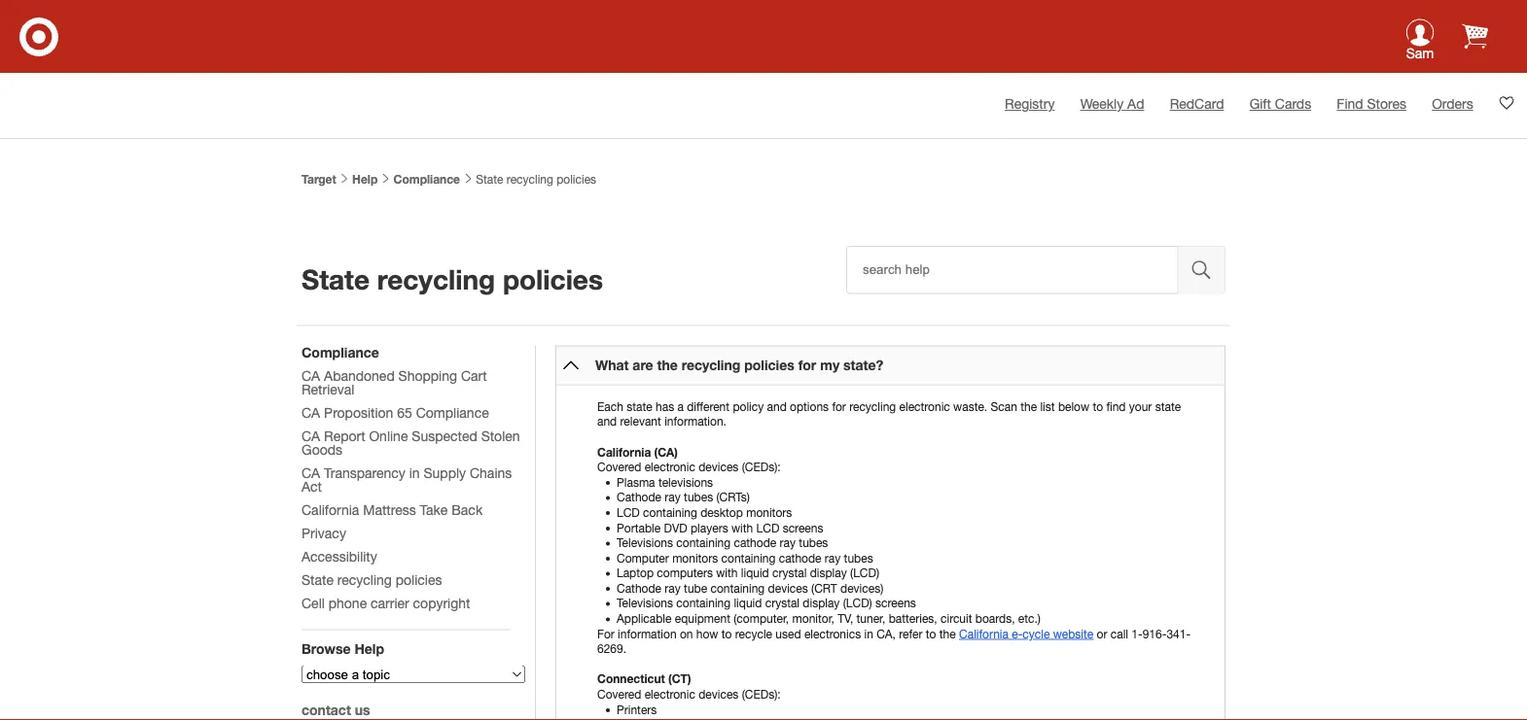 Task type: locate. For each thing, give the bounding box(es) containing it.
2 horizontal spatial to
[[1093, 400, 1103, 413]]

monitors up computers
[[672, 551, 718, 565]]

tuner,
[[857, 612, 886, 626]]

find stores link
[[1337, 96, 1406, 112]]

or
[[1097, 627, 1107, 641]]

options
[[790, 400, 829, 413]]

orders link
[[1432, 96, 1473, 112]]

devices down 'how'
[[699, 688, 739, 702]]

tubes up devices)
[[844, 551, 873, 565]]

compliance for compliance ca abandoned shopping cart retrieval ca proposition 65 compliance ca report online suspected stolen goods ca transparency in supply chains act california mattress take back privacy accessibility state recycling policies cell phone carrier copyright
[[302, 344, 379, 360]]

electronic inside california (ca) covered electronic devices (ceds): plasma televisions cathode ray tubes (crts) lcd containing desktop monitors portable dvd players with lcd screens televisions containing cathode ray tubes computer monitors containing cathode ray tubes laptop computers with liquid crystal display (lcd) cathode ray tube containing devices (crt devices) televisions containing liquid crystal display (lcd) screens applicable equipment (computer, monitor, tv, tuner, batteries, circuit boards, etc.)
[[645, 460, 695, 474]]

weekly ad link
[[1080, 96, 1144, 112]]

with down desktop
[[731, 521, 753, 535]]

lcd right the players
[[756, 521, 779, 535]]

each
[[597, 400, 623, 413]]

and right policy
[[767, 400, 787, 413]]

1 horizontal spatial california
[[597, 445, 651, 459]]

screens up the 'batteries,'
[[875, 597, 916, 611]]

ca down goods
[[302, 465, 320, 481]]

1 covered from the top
[[597, 460, 641, 474]]

icon image
[[1406, 18, 1434, 47]]

what
[[595, 357, 629, 374]]

the down circuit
[[939, 627, 956, 641]]

california inside california (ca) covered electronic devices (ceds): plasma televisions cathode ray tubes (crts) lcd containing desktop monitors portable dvd players with lcd screens televisions containing cathode ray tubes computer monitors containing cathode ray tubes laptop computers with liquid crystal display (lcd) cathode ray tube containing devices (crt devices) televisions containing liquid crystal display (lcd) screens applicable equipment (computer, monitor, tv, tuner, batteries, circuit boards, etc.)
[[597, 445, 651, 459]]

0 vertical spatial display
[[810, 567, 847, 580]]

back
[[452, 502, 483, 518]]

ca
[[302, 368, 320, 384], [302, 405, 320, 421], [302, 428, 320, 444], [302, 465, 320, 481]]

display down (crt
[[803, 597, 840, 611]]

plasma
[[617, 476, 655, 489]]

to right "refer" at the right of the page
[[926, 627, 936, 641]]

1 vertical spatial the
[[1021, 400, 1037, 413]]

0 horizontal spatial the
[[657, 357, 678, 374]]

1 televisions from the top
[[617, 536, 673, 550]]

covered up plasma
[[597, 460, 641, 474]]

waste.
[[953, 400, 988, 413]]

(ca)
[[654, 445, 678, 459]]

lcd up portable at bottom
[[617, 506, 640, 520]]

(ceds): inside california (ca) covered electronic devices (ceds): plasma televisions cathode ray tubes (crts) lcd containing desktop monitors portable dvd players with lcd screens televisions containing cathode ray tubes computer monitors containing cathode ray tubes laptop computers with liquid crystal display (lcd) cathode ray tube containing devices (crt devices) televisions containing liquid crystal display (lcd) screens applicable equipment (computer, monitor, tv, tuner, batteries, circuit boards, etc.)
[[742, 460, 781, 474]]

1 vertical spatial state
[[302, 263, 370, 295]]

crystal up (computer, on the bottom
[[765, 597, 800, 611]]

1 vertical spatial and
[[597, 415, 617, 429]]

in inside compliance ca abandoned shopping cart retrieval ca proposition 65 compliance ca report online suspected stolen goods ca transparency in supply chains act california mattress take back privacy accessibility state recycling policies cell phone carrier copyright
[[409, 465, 420, 481]]

a
[[677, 400, 684, 413]]

1 horizontal spatial for
[[832, 400, 846, 413]]

cycle
[[1023, 627, 1050, 641]]

in left supply
[[409, 465, 420, 481]]

1 horizontal spatial screens
[[875, 597, 916, 611]]

ca left the abandoned on the bottom left of the page
[[302, 368, 320, 384]]

monitors
[[746, 506, 792, 520], [672, 551, 718, 565]]

state right your
[[1155, 400, 1181, 413]]

2 horizontal spatial the
[[1021, 400, 1037, 413]]

display up (crt
[[810, 567, 847, 580]]

0 vertical spatial the
[[657, 357, 678, 374]]

browse help
[[302, 641, 384, 657]]

find
[[1106, 400, 1126, 413]]

1 vertical spatial in
[[864, 627, 873, 641]]

circuit
[[941, 612, 972, 626]]

screens up (crt
[[783, 521, 823, 535]]

and down each
[[597, 415, 617, 429]]

1 horizontal spatial cathode
[[779, 551, 821, 565]]

transparency
[[324, 465, 405, 481]]

televisions up applicable
[[617, 597, 673, 611]]

0 vertical spatial devices
[[699, 460, 739, 474]]

1 vertical spatial for
[[832, 400, 846, 413]]

1 horizontal spatial state
[[1155, 400, 1181, 413]]

contact
[[302, 702, 351, 718]]

below
[[1058, 400, 1090, 413]]

the inside what are the recycling policies for my state? tab
[[657, 357, 678, 374]]

monitors down (crts)
[[746, 506, 792, 520]]

electronic down (ct)
[[645, 688, 695, 702]]

televisions
[[617, 536, 673, 550], [617, 597, 673, 611]]

devices left (crt
[[768, 582, 808, 595]]

electronic inside each state has a different policy and options for recycling electronic waste. scan the list below to find your state and relevant information.
[[899, 400, 950, 413]]

ca down retrieval
[[302, 405, 320, 421]]

2 vertical spatial california
[[959, 627, 1009, 641]]

1 vertical spatial cathode
[[779, 551, 821, 565]]

1 vertical spatial televisions
[[617, 597, 673, 611]]

with right computers
[[716, 567, 738, 580]]

1 vertical spatial cathode
[[617, 582, 661, 595]]

2 cathode from the top
[[617, 582, 661, 595]]

2 televisions from the top
[[617, 597, 673, 611]]

for
[[798, 357, 816, 374], [832, 400, 846, 413]]

privacy link
[[302, 525, 346, 541]]

1 vertical spatial electronic
[[645, 460, 695, 474]]

the inside each state has a different policy and options for recycling electronic waste. scan the list below to find your state and relevant information.
[[1021, 400, 1037, 413]]

devices up (crts)
[[699, 460, 739, 474]]

california up the 'privacy'
[[302, 502, 359, 518]]

2 state from the left
[[1155, 400, 1181, 413]]

what are the recycling policies for my state? tab
[[555, 346, 1226, 385]]

0 vertical spatial (ceds):
[[742, 460, 781, 474]]

electronic left "waste."
[[899, 400, 950, 413]]

cart
[[461, 368, 487, 384]]

0 horizontal spatial for
[[798, 357, 816, 374]]

recycling inside tab
[[682, 357, 741, 374]]

electronics
[[804, 627, 861, 641]]

0 horizontal spatial monitors
[[672, 551, 718, 565]]

0 horizontal spatial california
[[302, 502, 359, 518]]

scan
[[991, 400, 1017, 413]]

(lcd)
[[850, 567, 879, 580], [843, 597, 872, 611]]

0 horizontal spatial to
[[722, 627, 732, 641]]

what are the recycling policies for my state? link
[[595, 357, 884, 374]]

covered down the connecticut
[[597, 688, 641, 702]]

1 vertical spatial compliance
[[302, 344, 379, 360]]

0 vertical spatial screens
[[783, 521, 823, 535]]

navigation
[[302, 344, 525, 721]]

1 (ceds): from the top
[[742, 460, 781, 474]]

to
[[1093, 400, 1103, 413], [722, 627, 732, 641], [926, 627, 936, 641]]

(ceds): down recycle
[[742, 688, 781, 702]]

target
[[302, 173, 336, 186]]

televisions up computer on the left of the page
[[617, 536, 673, 550]]

california up plasma
[[597, 445, 651, 459]]

electronic
[[899, 400, 950, 413], [645, 460, 695, 474], [645, 688, 695, 702]]

televisions
[[658, 476, 713, 489]]

policies inside tab
[[744, 357, 794, 374]]

ad
[[1127, 96, 1144, 112]]

0 vertical spatial cathode
[[617, 491, 661, 504]]

cathode down plasma
[[617, 491, 661, 504]]

in down tuner,
[[864, 627, 873, 641]]

covered
[[597, 460, 641, 474], [597, 688, 641, 702]]

the left list
[[1021, 400, 1037, 413]]

information
[[618, 627, 677, 641]]

tubes down televisions
[[684, 491, 713, 504]]

0 vertical spatial and
[[767, 400, 787, 413]]

phone
[[329, 595, 367, 611]]

help right target link
[[352, 173, 378, 186]]

0 vertical spatial tubes
[[684, 491, 713, 504]]

your
[[1129, 400, 1152, 413]]

0 vertical spatial covered
[[597, 460, 641, 474]]

help link
[[352, 173, 378, 186]]

california e-cycle website link
[[959, 627, 1094, 641]]

0 vertical spatial state
[[476, 173, 503, 186]]

2 (ceds): from the top
[[742, 688, 781, 702]]

compliance up the abandoned on the bottom left of the page
[[302, 344, 379, 360]]

used
[[776, 627, 801, 641]]

policies inside compliance ca abandoned shopping cart retrieval ca proposition 65 compliance ca report online suspected stolen goods ca transparency in supply chains act california mattress take back privacy accessibility state recycling policies cell phone carrier copyright
[[396, 572, 442, 588]]

to left find
[[1093, 400, 1103, 413]]

cards
[[1275, 96, 1311, 112]]

to right 'how'
[[722, 627, 732, 641]]

or call 1-916-341- 6269.
[[597, 627, 1191, 656]]

sam link
[[1391, 18, 1449, 74]]

california (ca) covered electronic devices (ceds): plasma televisions cathode ray tubes (crts) lcd containing desktop monitors portable dvd players with lcd screens televisions containing cathode ray tubes computer monitors containing cathode ray tubes laptop computers with liquid crystal display (lcd) cathode ray tube containing devices (crt devices) televisions containing liquid crystal display (lcd) screens applicable equipment (computer, monitor, tv, tuner, batteries, circuit boards, etc.)
[[597, 445, 1041, 626]]

on
[[680, 627, 693, 641]]

liquid
[[741, 567, 769, 580], [734, 597, 762, 611]]

2 vertical spatial state
[[302, 572, 334, 588]]

0 horizontal spatial tubes
[[684, 491, 713, 504]]

redcard
[[1170, 96, 1224, 112]]

2 vertical spatial tubes
[[844, 551, 873, 565]]

my
[[820, 357, 840, 374]]

different
[[687, 400, 730, 413]]

1 horizontal spatial tubes
[[799, 536, 828, 550]]

(ceds): up (crts)
[[742, 460, 781, 474]]

0 horizontal spatial and
[[597, 415, 617, 429]]

1 horizontal spatial monitors
[[746, 506, 792, 520]]

2 vertical spatial compliance
[[416, 405, 489, 421]]

state up relevant
[[627, 400, 652, 413]]

ca left report
[[302, 428, 320, 444]]

(lcd) down devices)
[[843, 597, 872, 611]]

help right browse
[[355, 641, 384, 657]]

screens
[[783, 521, 823, 535], [875, 597, 916, 611]]

1 vertical spatial california
[[302, 502, 359, 518]]

None image field
[[1178, 246, 1226, 294]]

cathode down laptop on the left of the page
[[617, 582, 661, 595]]

for left my
[[798, 357, 816, 374]]

in
[[409, 465, 420, 481], [864, 627, 873, 641]]

how
[[696, 627, 718, 641]]

0 vertical spatial electronic
[[899, 400, 950, 413]]

1 horizontal spatial the
[[939, 627, 956, 641]]

0 horizontal spatial state
[[627, 400, 652, 413]]

circle arrow s image
[[563, 358, 579, 374]]

containing
[[643, 506, 697, 520], [676, 536, 731, 550], [721, 551, 776, 565], [711, 582, 765, 595], [676, 597, 731, 611]]

crystal up monitor,
[[772, 567, 807, 580]]

(lcd) up devices)
[[850, 567, 879, 580]]

1 vertical spatial screens
[[875, 597, 916, 611]]

0 vertical spatial compliance
[[394, 173, 460, 186]]

2 horizontal spatial california
[[959, 627, 1009, 641]]

etc.)
[[1018, 612, 1041, 626]]

desktop
[[701, 506, 743, 520]]

electronic down (ca)
[[645, 460, 695, 474]]

recycling
[[507, 173, 553, 186], [377, 263, 495, 295], [682, 357, 741, 374], [849, 400, 896, 413], [337, 572, 392, 588]]

0 vertical spatial in
[[409, 465, 420, 481]]

1 vertical spatial covered
[[597, 688, 641, 702]]

cell phone carrier copyright link
[[302, 595, 470, 611]]

covered inside california (ca) covered electronic devices (ceds): plasma televisions cathode ray tubes (crts) lcd containing desktop monitors portable dvd players with lcd screens televisions containing cathode ray tubes computer monitors containing cathode ray tubes laptop computers with liquid crystal display (lcd) cathode ray tube containing devices (crt devices) televisions containing liquid crystal display (lcd) screens applicable equipment (computer, monitor, tv, tuner, batteries, circuit boards, etc.)
[[597, 460, 641, 474]]

1 vertical spatial monitors
[[672, 551, 718, 565]]

accessibility link
[[302, 549, 377, 565]]

for right 'options'
[[832, 400, 846, 413]]

and
[[767, 400, 787, 413], [597, 415, 617, 429]]

printers
[[617, 703, 657, 717]]

stores
[[1367, 96, 1406, 112]]

compliance right help link
[[394, 173, 460, 186]]

the right "are" at the left of page
[[657, 357, 678, 374]]

2 vertical spatial the
[[939, 627, 956, 641]]

1 ca from the top
[[302, 368, 320, 384]]

cathode down desktop
[[734, 536, 776, 550]]

0 vertical spatial for
[[798, 357, 816, 374]]

sam
[[1406, 45, 1434, 61]]

0 vertical spatial cathode
[[734, 536, 776, 550]]

6269.
[[597, 642, 626, 656]]

carrier
[[371, 595, 409, 611]]

tubes up (crt
[[799, 536, 828, 550]]

0 vertical spatial lcd
[[617, 506, 640, 520]]

compliance up suspected
[[416, 405, 489, 421]]

2 ca from the top
[[302, 405, 320, 421]]

1 vertical spatial help
[[355, 641, 384, 657]]

connecticut (ct)
[[597, 673, 691, 686]]

weekly ad
[[1080, 96, 1144, 112]]

0 vertical spatial help
[[352, 173, 378, 186]]

0 horizontal spatial in
[[409, 465, 420, 481]]

0 vertical spatial california
[[597, 445, 651, 459]]

tv,
[[838, 612, 853, 626]]

california down boards,
[[959, 627, 1009, 641]]

916-
[[1143, 627, 1167, 641]]

suspected
[[412, 428, 477, 444]]

1 horizontal spatial and
[[767, 400, 787, 413]]

1 vertical spatial lcd
[[756, 521, 779, 535]]

1-
[[1132, 627, 1143, 641]]

cathode up (crt
[[779, 551, 821, 565]]

lcd
[[617, 506, 640, 520], [756, 521, 779, 535]]

341-
[[1167, 627, 1191, 641]]

0 vertical spatial televisions
[[617, 536, 673, 550]]

1 vertical spatial (ceds):
[[742, 688, 781, 702]]

1 vertical spatial liquid
[[734, 597, 762, 611]]

ca transparency in supply chains act link
[[302, 465, 512, 495]]



Task type: vqa. For each thing, say whether or not it's contained in the screenshot.
the CA Report Online Suspected Stolen Goods 'link'
yes



Task type: describe. For each thing, give the bounding box(es) containing it.
gift cards
[[1250, 96, 1311, 112]]

2 vertical spatial devices
[[699, 688, 739, 702]]

monitor,
[[792, 612, 834, 626]]

0 vertical spatial monitors
[[746, 506, 792, 520]]

registry link
[[1005, 96, 1055, 112]]

(ct)
[[668, 673, 691, 686]]

compliance for compliance
[[394, 173, 460, 186]]

batteries,
[[889, 612, 937, 626]]

ca,
[[877, 627, 896, 641]]

stolen
[[481, 428, 520, 444]]

0 vertical spatial state recycling policies
[[473, 173, 596, 186]]

recycling inside each state has a different policy and options for recycling electronic waste. scan the list below to find your state and relevant information.
[[849, 400, 896, 413]]

help inside navigation
[[355, 641, 384, 657]]

list
[[1040, 400, 1055, 413]]

contact us
[[302, 702, 370, 718]]

2 covered from the top
[[597, 688, 641, 702]]

privacy
[[302, 525, 346, 541]]

act
[[302, 479, 322, 495]]

favorites image
[[1499, 95, 1514, 111]]

computer
[[617, 551, 669, 565]]

target.com home image
[[19, 18, 58, 56]]

shopping
[[398, 368, 457, 384]]

equipment
[[675, 612, 730, 626]]

4 ca from the top
[[302, 465, 320, 481]]

policy
[[733, 400, 764, 413]]

1 vertical spatial tubes
[[799, 536, 828, 550]]

recycling inside compliance ca abandoned shopping cart retrieval ca proposition 65 compliance ca report online suspected stolen goods ca transparency in supply chains act california mattress take back privacy accessibility state recycling policies cell phone carrier copyright
[[337, 572, 392, 588]]

0 horizontal spatial cathode
[[734, 536, 776, 550]]

my target.com shopping cart image
[[1462, 23, 1488, 49]]

orders
[[1432, 96, 1473, 112]]

1 vertical spatial display
[[803, 597, 840, 611]]

has
[[656, 400, 674, 413]]

gift
[[1250, 96, 1271, 112]]

to inside each state has a different policy and options for recycling electronic waste. scan the list below to find your state and relevant information.
[[1093, 400, 1103, 413]]

navigation containing compliance
[[302, 344, 525, 721]]

1 vertical spatial devices
[[768, 582, 808, 595]]

supply
[[424, 465, 466, 481]]

1 state from the left
[[627, 400, 652, 413]]

are
[[633, 357, 653, 374]]

proposition
[[324, 405, 393, 421]]

website
[[1053, 627, 1094, 641]]

dvd
[[664, 521, 687, 535]]

relevant
[[620, 415, 661, 429]]

compliance link
[[394, 173, 460, 186]]

connecticut
[[597, 673, 665, 686]]

for inside each state has a different policy and options for recycling electronic waste. scan the list below to find your state and relevant information.
[[832, 400, 846, 413]]

laptop
[[617, 567, 654, 580]]

tube
[[684, 582, 707, 595]]

for information on how to recycle used electronics in ca, refer to the california e-cycle website
[[597, 627, 1094, 641]]

mattress
[[363, 502, 416, 518]]

2 vertical spatial electronic
[[645, 688, 695, 702]]

1 vertical spatial (lcd)
[[843, 597, 872, 611]]

state?
[[843, 357, 884, 374]]

california inside compliance ca abandoned shopping cart retrieval ca proposition 65 compliance ca report online suspected stolen goods ca transparency in supply chains act california mattress take back privacy accessibility state recycling policies cell phone carrier copyright
[[302, 502, 359, 518]]

refer
[[899, 627, 923, 641]]

us
[[355, 702, 370, 718]]

0 horizontal spatial screens
[[783, 521, 823, 535]]

call
[[1111, 627, 1128, 641]]

ca proposition 65 compliance link
[[302, 405, 489, 421]]

for inside tab
[[798, 357, 816, 374]]

ca abandoned shopping cart retrieval link
[[302, 368, 487, 397]]

0 vertical spatial crystal
[[772, 567, 807, 580]]

weekly
[[1080, 96, 1124, 112]]

applicable
[[617, 612, 672, 626]]

1 horizontal spatial in
[[864, 627, 873, 641]]

0 vertical spatial with
[[731, 521, 753, 535]]

accessibility
[[302, 549, 377, 565]]

browse
[[302, 641, 351, 657]]

0 vertical spatial liquid
[[741, 567, 769, 580]]

find
[[1337, 96, 1363, 112]]

1 vertical spatial state recycling policies
[[302, 263, 603, 295]]

1 horizontal spatial to
[[926, 627, 936, 641]]

for
[[597, 627, 615, 641]]

0 vertical spatial (lcd)
[[850, 567, 879, 580]]

2 horizontal spatial tubes
[[844, 551, 873, 565]]

(crt
[[811, 582, 837, 595]]

1 vertical spatial crystal
[[765, 597, 800, 611]]

what are the recycling policies for my state?
[[595, 357, 884, 374]]

cell
[[302, 595, 325, 611]]

1 vertical spatial with
[[716, 567, 738, 580]]

copyright
[[413, 595, 470, 611]]

state inside compliance ca abandoned shopping cart retrieval ca proposition 65 compliance ca report online suspected stolen goods ca transparency in supply chains act california mattress take back privacy accessibility state recycling policies cell phone carrier copyright
[[302, 572, 334, 588]]

portable
[[617, 521, 661, 535]]

redcard link
[[1170, 96, 1224, 112]]

online
[[369, 428, 408, 444]]

gift cards link
[[1250, 96, 1311, 112]]

ca report online suspected stolen goods link
[[302, 428, 520, 458]]

information.
[[664, 415, 727, 429]]

computers
[[657, 567, 713, 580]]

each state has a different policy and options for recycling electronic waste. scan the list below to find your state and relevant information.
[[597, 400, 1181, 429]]

1 horizontal spatial lcd
[[756, 521, 779, 535]]

0 horizontal spatial lcd
[[617, 506, 640, 520]]

boards,
[[975, 612, 1015, 626]]

registry
[[1005, 96, 1055, 112]]

1 cathode from the top
[[617, 491, 661, 504]]

3 ca from the top
[[302, 428, 320, 444]]

contact us link
[[302, 702, 370, 718]]

search help text field
[[846, 246, 1178, 294]]

report
[[324, 428, 365, 444]]

california mattress take back link
[[302, 502, 483, 518]]

devices)
[[840, 582, 883, 595]]

covered electronic devices (ceds):
[[597, 688, 781, 702]]

abandoned
[[324, 368, 395, 384]]

recycle
[[735, 627, 772, 641]]



